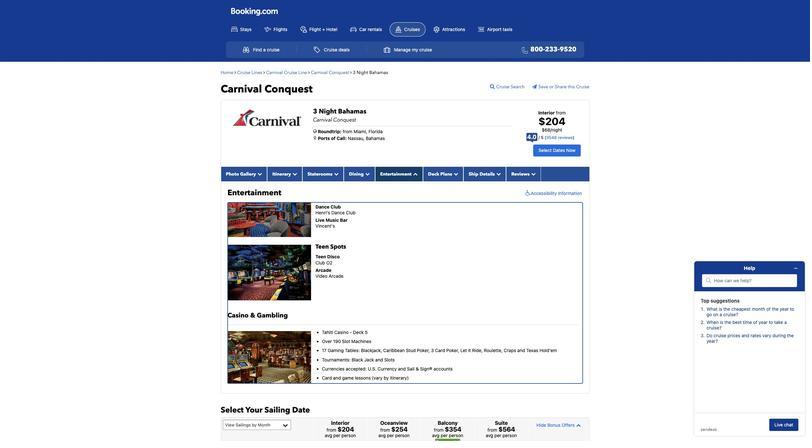 Task type: locate. For each thing, give the bounding box(es) containing it.
disco
[[328, 254, 340, 260]]

sail
[[407, 366, 415, 372]]

over 190 slot machines
[[322, 339, 372, 344]]

view sailings by month
[[225, 423, 271, 428]]

chevron down image
[[256, 172, 262, 176], [291, 172, 297, 176], [333, 172, 339, 176], [453, 172, 459, 176]]

avg left $564
[[486, 433, 494, 439]]

conquest
[[329, 69, 349, 76], [265, 82, 313, 96], [334, 116, 356, 124]]

chevron down image inside itinerary dropdown button
[[291, 172, 297, 176]]

from down suite
[[488, 428, 498, 433]]

line
[[299, 69, 307, 76]]

person for $354
[[449, 433, 464, 439]]

2 per from the left
[[387, 433, 394, 439]]

cruise search link
[[490, 84, 532, 90]]

club down piano
[[331, 204, 341, 210]]

1 horizontal spatial entertainment
[[381, 171, 412, 177]]

from up ports of call: nassau, bahamas
[[343, 129, 353, 134]]

3 night bahamas
[[353, 69, 388, 76]]

u.s.
[[368, 366, 377, 372]]

0 horizontal spatial angle right image
[[264, 70, 265, 75]]

conquest inside 3 night bahamas carnival conquest
[[334, 116, 356, 124]]

and left texas
[[518, 348, 526, 354]]

2 horizontal spatial club
[[346, 210, 356, 216]]

accessibility
[[531, 191, 557, 196]]

ship details button
[[464, 167, 507, 182]]

dates
[[554, 148, 566, 153]]

currencies
[[322, 366, 345, 372]]

gaming
[[328, 348, 344, 354]]

1 vertical spatial casino
[[335, 330, 349, 335]]

over
[[322, 339, 332, 344]]

1 vertical spatial &
[[416, 366, 419, 372]]

staterooms
[[308, 171, 333, 177]]

person up the recommended image
[[449, 433, 464, 439]]

1 vertical spatial card
[[322, 375, 332, 381]]

0 vertical spatial arcade
[[316, 268, 332, 273]]

vincent's
[[316, 224, 335, 229]]

person down interior
[[342, 433, 356, 439]]

2 teen from the top
[[316, 254, 326, 260]]

miami,
[[354, 129, 368, 134]]

3 night bahamas carnival conquest
[[313, 107, 367, 124]]

0 horizontal spatial /
[[539, 135, 540, 140]]

from inside "oceanview from $254 avg per person"
[[381, 428, 390, 433]]

per down interior
[[334, 433, 341, 439]]

3 person from the left
[[449, 433, 464, 439]]

cruise for manage my cruise
[[420, 47, 432, 52]]

arcade up the video
[[316, 268, 332, 273]]

casino & gambling
[[228, 311, 288, 320]]

0 vertical spatial bar
[[341, 197, 348, 202]]

0 horizontal spatial casino
[[228, 311, 249, 320]]

from right interior
[[557, 110, 566, 115]]

0 horizontal spatial cruise
[[267, 47, 280, 52]]

1 vertical spatial 3
[[313, 107, 318, 116]]

& left gambling
[[250, 311, 256, 320]]

0 vertical spatial &
[[250, 311, 256, 320]]

tournaments: black jack and slots
[[322, 357, 395, 363]]

chevron down image up wheelchair image at the top right
[[530, 172, 536, 176]]

cruise left the search
[[497, 84, 510, 90]]

1 horizontal spatial cruise
[[420, 47, 432, 52]]

1 horizontal spatial deck
[[429, 171, 440, 177]]

5 inside 4.0 / 5 ( 3548 reviews )
[[542, 135, 544, 140]]

entertainment button
[[375, 167, 423, 182]]

bahamas inside 3 night bahamas carnival conquest
[[338, 107, 367, 116]]

bahamas for 3 night bahamas carnival conquest
[[338, 107, 367, 116]]

per up the recommended image
[[441, 433, 448, 439]]

4 chevron down image from the left
[[453, 172, 459, 176]]

1 horizontal spatial poker,
[[447, 348, 460, 354]]

0 horizontal spatial angle right image
[[235, 70, 236, 75]]

per inside balcony from $354 avg per person
[[441, 433, 448, 439]]

cruise left deals
[[324, 47, 338, 52]]

cruise left line
[[284, 69, 298, 76]]

2 vertical spatial conquest
[[334, 116, 356, 124]]

from down balcony
[[434, 428, 444, 433]]

2 vertical spatial bahamas
[[366, 135, 385, 141]]

1 horizontal spatial select
[[539, 148, 552, 153]]

0 vertical spatial by
[[384, 375, 389, 381]]

select up view
[[221, 405, 244, 416]]

person down suite
[[503, 433, 518, 439]]

angle right image for carnival cruise line
[[309, 70, 310, 75]]

bar right music
[[340, 218, 348, 223]]

chevron down image inside deck plans dropdown button
[[453, 172, 459, 176]]

1 vertical spatial select
[[221, 405, 244, 416]]

2 vertical spatial 3
[[432, 348, 434, 354]]

call:
[[337, 135, 347, 141]]

&
[[250, 311, 256, 320], [416, 366, 419, 372]]

attractions
[[443, 26, 466, 32]]

chevron down image left the ship
[[453, 172, 459, 176]]

itinerary)
[[390, 375, 409, 381]]

0 horizontal spatial poker,
[[417, 348, 430, 354]]

avg for $564
[[486, 433, 494, 439]]

club
[[331, 204, 341, 210], [346, 210, 356, 216], [316, 260, 325, 266]]

nassau,
[[348, 135, 365, 141]]

1 horizontal spatial /
[[551, 127, 552, 133]]

1 vertical spatial 5
[[365, 330, 368, 335]]

$204
[[539, 115, 566, 127], [338, 426, 355, 434]]

by left month
[[252, 423, 257, 428]]

cruise inside dropdown button
[[420, 47, 432, 52]]

0 horizontal spatial chevron down image
[[364, 172, 370, 176]]

avg for $354
[[433, 433, 440, 439]]

1 vertical spatial /
[[539, 135, 540, 140]]

carnival up roundtrip:
[[313, 116, 332, 124]]

from down interior
[[327, 428, 337, 433]]

1 vertical spatial night
[[319, 107, 337, 116]]

3 inside 3 night bahamas carnival conquest
[[313, 107, 318, 116]]

0 horizontal spatial club
[[316, 260, 325, 266]]

/ inside the interior from $204 $68 / night
[[551, 127, 552, 133]]

1 horizontal spatial 5
[[542, 135, 544, 140]]

photo
[[226, 171, 239, 177]]

190
[[333, 339, 341, 344]]

craps
[[504, 348, 517, 354]]

conquest up roundtrip: from miami, florida
[[334, 116, 356, 124]]

chevron down image left dining
[[333, 172, 339, 176]]

angle right image for home
[[235, 70, 236, 75]]

5
[[542, 135, 544, 140], [365, 330, 368, 335]]

suite from $564 avg per person
[[486, 421, 518, 439]]

currency
[[378, 366, 397, 372]]

angle right image right lines
[[264, 70, 265, 75]]

teen
[[316, 243, 329, 251], [316, 254, 326, 260]]

chevron down image left reviews
[[495, 172, 502, 176]]

cruise right the a
[[267, 47, 280, 52]]

cruise right my
[[420, 47, 432, 52]]

plans
[[441, 171, 453, 177]]

from down oceanview on the bottom of the page
[[381, 428, 390, 433]]

1 horizontal spatial angle right image
[[350, 70, 352, 75]]

1 horizontal spatial club
[[331, 204, 341, 210]]

stud
[[406, 348, 416, 354]]

1 vertical spatial teen
[[316, 254, 326, 260]]

per down suite
[[495, 433, 502, 439]]

$204 inside the interior from $204 $68 / night
[[539, 115, 566, 127]]

per for $354
[[441, 433, 448, 439]]

angle right image right home
[[235, 70, 236, 75]]

0 horizontal spatial 3
[[313, 107, 318, 116]]

chevron down image left staterooms at the left top of the page
[[291, 172, 297, 176]]

$254
[[392, 426, 408, 434]]

angle right image right line
[[309, 70, 310, 75]]

0 horizontal spatial $204
[[338, 426, 355, 434]]

1 person from the left
[[342, 433, 356, 439]]

bar right piano
[[341, 197, 348, 202]]

1 vertical spatial $204
[[338, 426, 355, 434]]

home link
[[221, 69, 234, 76]]

1 angle right image from the left
[[235, 70, 236, 75]]

person inside "oceanview from $254 avg per person"
[[396, 433, 410, 439]]

club inside teen spots teen disco club o2 arcade video arcade
[[316, 260, 325, 266]]

/
[[551, 127, 552, 133], [539, 135, 540, 140]]

2 chevron down image from the left
[[495, 172, 502, 176]]

arcade right the video
[[329, 274, 344, 279]]

interior from $204 $68 / night
[[539, 110, 566, 133]]

person for $564
[[503, 433, 518, 439]]

0 horizontal spatial &
[[250, 311, 256, 320]]

0 vertical spatial 5
[[542, 135, 544, 140]]

0 vertical spatial club
[[331, 204, 341, 210]]

0 vertical spatial conquest
[[329, 69, 349, 76]]

0 horizontal spatial night
[[319, 107, 337, 116]]

17
[[322, 348, 327, 354]]

teen up the disco
[[316, 243, 329, 251]]

night inside 3 night bahamas carnival conquest
[[319, 107, 337, 116]]

person inside balcony from $354 avg per person
[[449, 433, 464, 439]]

night for 3 night bahamas carnival conquest
[[319, 107, 337, 116]]

0 horizontal spatial by
[[252, 423, 257, 428]]

1 chevron down image from the left
[[256, 172, 262, 176]]

1 teen from the top
[[316, 243, 329, 251]]

card down currencies
[[322, 375, 332, 381]]

angle right image left '3 night bahamas'
[[350, 70, 352, 75]]

1 horizontal spatial &
[[416, 366, 419, 372]]

2 angle right image from the left
[[350, 70, 352, 75]]

from inside suite from $564 avg per person
[[488, 428, 498, 433]]

0 vertical spatial select
[[539, 148, 552, 153]]

map marker image
[[314, 136, 317, 140]]

oceanview
[[381, 421, 408, 426]]

(vary
[[372, 375, 383, 381]]

1 vertical spatial club
[[346, 210, 356, 216]]

chevron down image inside photo gallery "dropdown button"
[[256, 172, 262, 176]]

globe image
[[313, 129, 317, 134]]

2 person from the left
[[396, 433, 410, 439]]

0 vertical spatial 3
[[353, 69, 356, 76]]

offers
[[562, 423, 575, 428]]

1 horizontal spatial dance
[[332, 210, 345, 216]]

chevron down image
[[364, 172, 370, 176], [495, 172, 502, 176], [530, 172, 536, 176]]

person inside the "interior from $204 avg per person"
[[342, 433, 356, 439]]

search image
[[490, 84, 497, 89]]

carnival conquest down cruise deals link
[[311, 69, 349, 76]]

date
[[292, 405, 310, 416]]

carnival right lines
[[266, 69, 283, 76]]

5 left (
[[542, 135, 544, 140]]

0 horizontal spatial select
[[221, 405, 244, 416]]

angle right image
[[235, 70, 236, 75], [350, 70, 352, 75]]

0 vertical spatial $204
[[539, 115, 566, 127]]

poker, right stud
[[417, 348, 430, 354]]

1 vertical spatial carnival conquest
[[221, 82, 313, 96]]

0 vertical spatial deck
[[429, 171, 440, 177]]

dance up 'henri's'
[[316, 204, 330, 210]]

1 chevron down image from the left
[[364, 172, 370, 176]]

club right 'henri's'
[[346, 210, 356, 216]]

0 vertical spatial entertainment
[[381, 171, 412, 177]]

deck right -
[[353, 330, 364, 335]]

per inside suite from $564 avg per person
[[495, 433, 502, 439]]

oceanview from $254 avg per person
[[379, 421, 410, 439]]

chevron up image
[[412, 172, 418, 176]]

chevron down image left itinerary
[[256, 172, 262, 176]]

3 avg from the left
[[433, 433, 440, 439]]

+
[[323, 26, 325, 32]]

from for balcony from $354 avg per person
[[434, 428, 444, 433]]

2 cruise from the left
[[420, 47, 432, 52]]

car rentals
[[360, 26, 382, 32]]

/ left (
[[539, 135, 540, 140]]

itinerary button
[[268, 167, 303, 182]]

0 horizontal spatial deck
[[353, 330, 364, 335]]

cruise left lines
[[237, 69, 251, 76]]

avg for $254
[[379, 433, 386, 439]]

from inside the "interior from $204 avg per person"
[[327, 428, 337, 433]]

angle right image
[[264, 70, 265, 75], [309, 70, 310, 75]]

per down oceanview on the bottom of the page
[[387, 433, 394, 439]]

per for $564
[[495, 433, 502, 439]]

conquest down carnival cruise line
[[265, 82, 313, 96]]

1 cruise from the left
[[267, 47, 280, 52]]

3 per from the left
[[441, 433, 448, 439]]

1 horizontal spatial night
[[357, 69, 369, 76]]

chevron down image inside ship details dropdown button
[[495, 172, 502, 176]]

chevron up image
[[575, 423, 582, 428]]

dance up music
[[332, 210, 345, 216]]

person
[[342, 433, 356, 439], [396, 433, 410, 439], [449, 433, 464, 439], [503, 433, 518, 439]]

save
[[539, 84, 549, 90]]

0 vertical spatial dance
[[316, 204, 330, 210]]

3 right carnival conquest link
[[353, 69, 356, 76]]

3 chevron down image from the left
[[333, 172, 339, 176]]

avg up the recommended image
[[433, 433, 440, 439]]

$204 inside the "interior from $204 avg per person"
[[338, 426, 355, 434]]

1 horizontal spatial $204
[[539, 115, 566, 127]]

night up roundtrip:
[[319, 107, 337, 116]]

poker, left the let
[[447, 348, 460, 354]]

avg inside balcony from $354 avg per person
[[433, 433, 440, 439]]

manage
[[394, 47, 411, 52]]

4 avg from the left
[[486, 433, 494, 439]]

sign®
[[421, 366, 433, 372]]

1 per from the left
[[334, 433, 341, 439]]

conquest down the cruise deals
[[329, 69, 349, 76]]

texas
[[527, 348, 539, 354]]

2 vertical spatial club
[[316, 260, 325, 266]]

1 vertical spatial entertainment
[[228, 188, 282, 198]]

1 vertical spatial dance
[[332, 210, 345, 216]]

1 vertical spatial conquest
[[265, 82, 313, 96]]

2 chevron down image from the left
[[291, 172, 297, 176]]

$204 for interior from $204 $68 / night
[[539, 115, 566, 127]]

chevron down image for ship details
[[495, 172, 502, 176]]

2 avg from the left
[[379, 433, 386, 439]]

card up accounts
[[436, 348, 446, 354]]

person for $254
[[396, 433, 410, 439]]

from inside balcony from $354 avg per person
[[434, 428, 444, 433]]

from inside the interior from $204 $68 / night
[[557, 110, 566, 115]]

3
[[353, 69, 356, 76], [313, 107, 318, 116], [432, 348, 434, 354]]

2 angle right image from the left
[[309, 70, 310, 75]]

itinerary
[[273, 171, 291, 177]]

avg for $204
[[325, 433, 333, 439]]

bahamas
[[370, 69, 388, 76], [338, 107, 367, 116], [366, 135, 385, 141]]

cruise deals link
[[307, 43, 357, 56]]

/ up 4.0 / 5 ( 3548 reviews )
[[551, 127, 552, 133]]

0 vertical spatial bahamas
[[370, 69, 388, 76]]

deck left plans
[[429, 171, 440, 177]]

manage my cruise
[[394, 47, 432, 52]]

dance
[[316, 204, 330, 210], [332, 210, 345, 216]]

per inside "oceanview from $254 avg per person"
[[387, 433, 394, 439]]

teen spots teen disco club o2 arcade video arcade
[[316, 243, 346, 279]]

find a cruise
[[253, 47, 280, 52]]

paper plane image
[[533, 84, 539, 89]]

rentals
[[368, 26, 382, 32]]

roulette,
[[484, 348, 503, 354]]

cruise inside travel menu navigation
[[324, 47, 338, 52]]

5 up 'machines'
[[365, 330, 368, 335]]

carnival cruise line link
[[266, 69, 307, 76]]

1 angle right image from the left
[[264, 70, 265, 75]]

select          dates now link
[[534, 145, 581, 157]]

cruise right this
[[577, 84, 590, 90]]

teen left the disco
[[316, 254, 326, 260]]

avg inside "oceanview from $254 avg per person"
[[379, 433, 386, 439]]

avg inside suite from $564 avg per person
[[486, 433, 494, 439]]

0 vertical spatial casino
[[228, 311, 249, 320]]

chevron down image left entertainment dropdown button
[[364, 172, 370, 176]]

0 vertical spatial teen
[[316, 243, 329, 251]]

bar
[[341, 197, 348, 202], [340, 218, 348, 223]]

3 chevron down image from the left
[[530, 172, 536, 176]]

4 person from the left
[[503, 433, 518, 439]]

avg inside the "interior from $204 avg per person"
[[325, 433, 333, 439]]

by right the (vary
[[384, 375, 389, 381]]

machines
[[352, 339, 372, 344]]

1 horizontal spatial 3
[[353, 69, 356, 76]]

club left o2
[[316, 260, 325, 266]]

1 horizontal spatial angle right image
[[309, 70, 310, 75]]

3 up globe icon
[[313, 107, 318, 116]]

1 avg from the left
[[325, 433, 333, 439]]

jack
[[365, 357, 374, 363]]

1 horizontal spatial casino
[[335, 330, 349, 335]]

0 horizontal spatial dance
[[316, 204, 330, 210]]

share
[[555, 84, 567, 90]]

chevron down image for staterooms
[[333, 172, 339, 176]]

person inside suite from $564 avg per person
[[503, 433, 518, 439]]

800-233-9520 link
[[520, 45, 577, 54]]

carnival conquest down lines
[[221, 82, 313, 96]]

avg down interior
[[325, 433, 333, 439]]

0 vertical spatial carnival conquest
[[311, 69, 349, 76]]

0 vertical spatial /
[[551, 127, 552, 133]]

avg down oceanview on the bottom of the page
[[379, 433, 386, 439]]

3 up sign®
[[432, 348, 434, 354]]

suite
[[495, 421, 508, 426]]

night right carnival conquest link
[[357, 69, 369, 76]]

1 horizontal spatial chevron down image
[[495, 172, 502, 176]]

per inside the "interior from $204 avg per person"
[[334, 433, 341, 439]]

2 horizontal spatial chevron down image
[[530, 172, 536, 176]]

from for oceanview from $254 avg per person
[[381, 428, 390, 433]]

& right sail
[[416, 366, 419, 372]]

1 horizontal spatial card
[[436, 348, 446, 354]]

3 for 3 night bahamas
[[353, 69, 356, 76]]

casino
[[228, 311, 249, 320], [335, 330, 349, 335]]

dining
[[349, 171, 364, 177]]

chevron down image inside reviews dropdown button
[[530, 172, 536, 176]]

person for $204
[[342, 433, 356, 439]]

chevron down image inside 'dining' dropdown button
[[364, 172, 370, 176]]

chevron down image inside staterooms dropdown button
[[333, 172, 339, 176]]

cruise for find a cruise
[[267, 47, 280, 52]]

4 per from the left
[[495, 433, 502, 439]]

person down oceanview on the bottom of the page
[[396, 433, 410, 439]]

0 vertical spatial night
[[357, 69, 369, 76]]

select down (
[[539, 148, 552, 153]]

reviews
[[559, 135, 573, 140]]

per for $204
[[334, 433, 341, 439]]

1 vertical spatial bahamas
[[338, 107, 367, 116]]



Task type: vqa. For each thing, say whether or not it's contained in the screenshot.
Video
yes



Task type: describe. For each thing, give the bounding box(es) containing it.
from for suite from $564 avg per person
[[488, 428, 498, 433]]

airport taxis
[[488, 26, 513, 32]]

4.0 / 5 ( 3548 reviews )
[[528, 134, 575, 141]]

1 vertical spatial arcade
[[329, 274, 344, 279]]

cruises
[[405, 26, 420, 32]]

1 horizontal spatial by
[[384, 375, 389, 381]]

angle right image for cruise lines
[[264, 70, 265, 75]]

0 horizontal spatial card
[[322, 375, 332, 381]]

cruise for cruise search
[[497, 84, 510, 90]]

florida
[[369, 129, 383, 134]]

sailing
[[265, 405, 291, 416]]

gallery
[[240, 171, 256, 177]]

chevron down image for itinerary
[[291, 172, 297, 176]]

800-233-9520
[[531, 45, 577, 54]]

flight + hotel
[[310, 26, 338, 32]]

a
[[263, 47, 266, 52]]

it
[[469, 348, 471, 354]]

cruise lines
[[237, 69, 263, 76]]

music
[[326, 218, 339, 223]]

club for piano
[[331, 204, 341, 210]]

night for 3 night bahamas
[[357, 69, 369, 76]]

ride,
[[473, 348, 483, 354]]

)
[[573, 135, 575, 140]]

0 horizontal spatial entertainment
[[228, 188, 282, 198]]

let
[[461, 348, 467, 354]]

flight + hotel link
[[295, 23, 343, 36]]

hotel
[[327, 26, 338, 32]]

carnival inside 3 night bahamas carnival conquest
[[313, 116, 332, 124]]

2 horizontal spatial 3
[[432, 348, 434, 354]]

cruise for cruise lines
[[237, 69, 251, 76]]

deck inside dropdown button
[[429, 171, 440, 177]]

lines
[[252, 69, 263, 76]]

car
[[360, 26, 367, 32]]

from for interior from $204 $68 / night
[[557, 110, 566, 115]]

9520
[[560, 45, 577, 54]]

car rentals link
[[345, 23, 388, 36]]

from for interior from $204 avg per person
[[327, 428, 337, 433]]

of
[[331, 135, 336, 141]]

carnival cruise line
[[266, 69, 307, 76]]

cruises link
[[390, 22, 426, 36]]

$68
[[542, 127, 551, 133]]

sailings
[[236, 423, 251, 428]]

information
[[559, 191, 583, 196]]

chevron down image for photo gallery
[[256, 172, 262, 176]]

1 vertical spatial bar
[[340, 218, 348, 223]]

chevron down image for deck plans
[[453, 172, 459, 176]]

0 vertical spatial card
[[436, 348, 446, 354]]

cruise search
[[497, 84, 525, 90]]

3548 reviews link
[[547, 135, 573, 140]]

flights link
[[260, 23, 293, 36]]

3548
[[547, 135, 557, 140]]

ship details
[[469, 171, 495, 177]]

this
[[568, 84, 576, 90]]

cruise for cruise deals
[[324, 47, 338, 52]]

henri's
[[316, 210, 331, 216]]

blues
[[316, 197, 327, 202]]

3 for 3 night bahamas carnival conquest
[[313, 107, 318, 116]]

carnival right line
[[311, 69, 328, 76]]

reviews
[[512, 171, 530, 177]]

home
[[221, 69, 234, 76]]

17 gaming tables: blackjack, caribbean stud poker, 3 card poker, let it ride, roulette, craps and texas hold'em
[[322, 348, 558, 354]]

staterooms button
[[303, 167, 344, 182]]

currencies accepted: u.s. currency and sail & sign® accounts
[[322, 366, 453, 372]]

attractions link
[[428, 23, 471, 36]]

1 vertical spatial by
[[252, 423, 257, 428]]

club for spots
[[316, 260, 325, 266]]

card and game lessons (vary by itinerary)
[[322, 375, 409, 381]]

angle right image for carnival conquest
[[350, 70, 352, 75]]

view sailings by month link
[[223, 420, 291, 431]]

select your sailing date
[[221, 405, 310, 416]]

chevron down image for reviews
[[530, 172, 536, 176]]

1 vertical spatial deck
[[353, 330, 364, 335]]

booking.com home image
[[231, 7, 278, 16]]

select for select          dates now
[[539, 148, 552, 153]]

photo gallery
[[226, 171, 256, 177]]

or
[[550, 84, 554, 90]]

from for roundtrip: from miami, florida
[[343, 129, 353, 134]]

save or share this cruise
[[539, 84, 590, 90]]

caribbean
[[384, 348, 405, 354]]

roundtrip:
[[318, 129, 342, 134]]

save or share this cruise link
[[533, 84, 590, 90]]

select          dates now
[[539, 148, 576, 153]]

select for select your sailing date
[[221, 405, 244, 416]]

slot
[[342, 339, 351, 344]]

ship
[[469, 171, 479, 177]]

hide bonus offers
[[537, 423, 575, 428]]

travel menu navigation
[[226, 41, 585, 58]]

photo gallery button
[[221, 167, 268, 182]]

and down currencies
[[333, 375, 341, 381]]

recommended image
[[436, 439, 461, 442]]

gambling
[[257, 311, 288, 320]]

airport taxis link
[[473, 23, 518, 36]]

2 poker, from the left
[[447, 348, 460, 354]]

month
[[258, 423, 271, 428]]

carnival conquest link
[[311, 69, 350, 76]]

hide bonus offers link
[[531, 420, 588, 431]]

per for $254
[[387, 433, 394, 439]]

$354
[[445, 426, 462, 434]]

0 horizontal spatial 5
[[365, 330, 368, 335]]

carnival cruise line image
[[233, 109, 302, 127]]

carnival down cruise lines
[[221, 82, 262, 96]]

and right jack
[[376, 357, 383, 363]]

wheelchair image
[[524, 190, 531, 197]]

accepted:
[[346, 366, 367, 372]]

and left sail
[[398, 366, 406, 372]]

tahiti casino - deck 5
[[322, 330, 368, 335]]

flight
[[310, 26, 321, 32]]

carnival conquest main content
[[218, 37, 593, 442]]

bahamas for 3 night bahamas
[[370, 69, 388, 76]]

now
[[567, 148, 576, 153]]

interior from $204 avg per person
[[325, 421, 356, 439]]

233-
[[546, 45, 560, 54]]

$204 for interior from $204 avg per person
[[338, 426, 355, 434]]

entertainment inside dropdown button
[[381, 171, 412, 177]]

black
[[352, 357, 363, 363]]

1 poker, from the left
[[417, 348, 430, 354]]

chevron down image for dining
[[364, 172, 370, 176]]

my
[[412, 47, 419, 52]]

hold'em
[[540, 348, 558, 354]]

accounts
[[434, 366, 453, 372]]

-
[[350, 330, 352, 335]]

$564
[[499, 426, 516, 434]]

/ inside 4.0 / 5 ( 3548 reviews )
[[539, 135, 540, 140]]

find a cruise link
[[236, 43, 287, 56]]

blackjack,
[[361, 348, 383, 354]]

tables:
[[345, 348, 360, 354]]

video
[[316, 274, 328, 279]]



